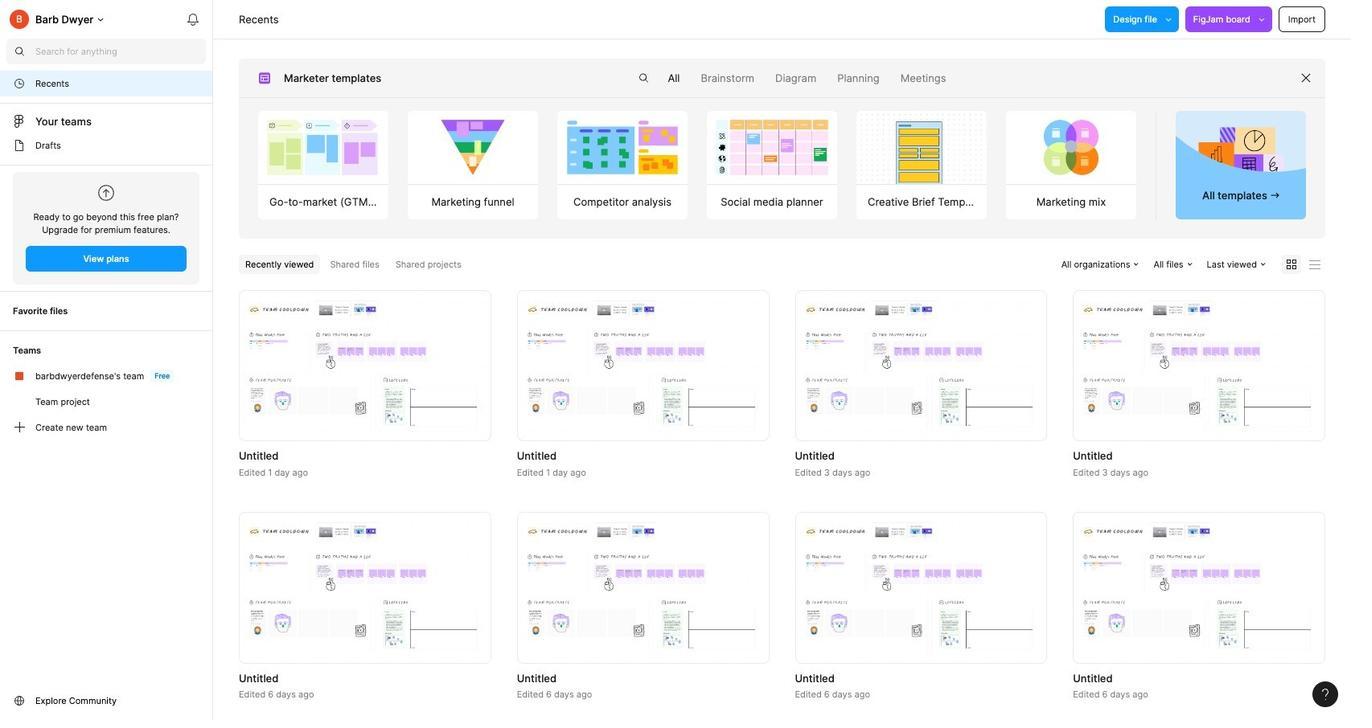 Task type: describe. For each thing, give the bounding box(es) containing it.
go-to-market (gtm) strategy image
[[259, 111, 388, 184]]

marketing funnel image
[[408, 111, 538, 184]]

social media planner image
[[708, 111, 837, 184]]

recent 16 image
[[13, 77, 26, 90]]



Task type: locate. For each thing, give the bounding box(es) containing it.
marketing mix image
[[1007, 111, 1137, 184]]

community 16 image
[[13, 695, 26, 708]]

page 16 image
[[13, 139, 26, 152]]

file thumbnail image
[[247, 301, 483, 432], [525, 301, 762, 432], [803, 301, 1040, 432], [1082, 301, 1318, 432], [247, 523, 483, 654], [525, 523, 762, 654], [803, 523, 1040, 654], [1082, 523, 1318, 654]]

search 32 image
[[631, 65, 657, 91]]

competitor analysis image
[[558, 111, 688, 184]]

search 32 image
[[6, 39, 32, 64]]

creative brief template image
[[849, 111, 995, 184]]

Search for anything text field
[[35, 45, 206, 58]]

bell 32 image
[[180, 6, 206, 32]]

see all all templates image
[[1199, 126, 1284, 183]]



Task type: vqa. For each thing, say whether or not it's contained in the screenshot.
leftmost search 32 Image
yes



